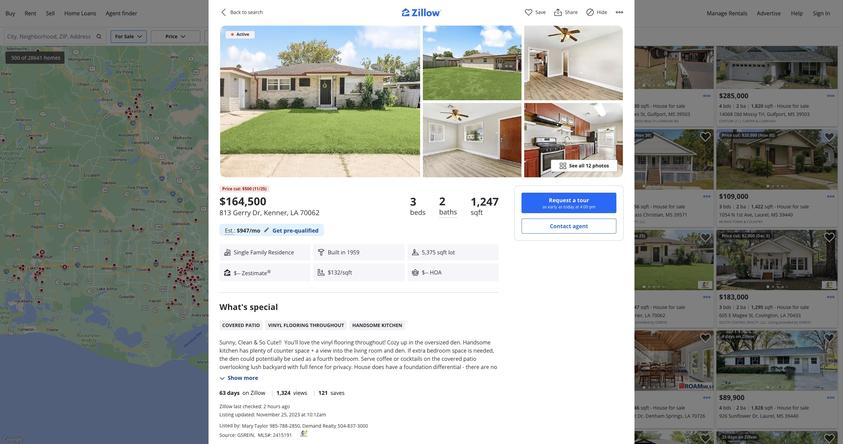 Task type: locate. For each thing, give the bounding box(es) containing it.
in inside sunny, clean & so cute!!  you'll love the vinyl flooring throughout! cozy up in the oversized den. handsome kitchen has plenty of counter space + a view into the living room and den. if extra bedroom space is needed, the den could potentially be used as a fourth bedroom. serve coffee or cocktails on the covered patio overlooking lush backyard with full fence for privacy. house does have a foundation differential - there are no current plumbing issues. energy-saving central a/c unit is only 1 year old. quiet block with easy access to veterans & i-10.
[[409, 339, 413, 347]]

2 up magee
[[736, 304, 739, 311]]

see all 12 photos
[[569, 162, 609, 169]]

chevron left image for mississippi coast realty, llc
[[596, 155, 604, 164]]

70062 inside 813 gerry dr, kenner, la 70062 . listing provided by gsrein
[[652, 312, 665, 319]]

926 sunflower dr, laurel, ms 39440
[[719, 413, 798, 419]]

1 vertical spatial laurel,
[[760, 413, 775, 419]]

chevron right image inside property images, use arrow keys to navigate, image 1 of 27 group
[[826, 55, 834, 63]]

& right town
[[744, 219, 746, 224]]

1 horizontal spatial kenner,
[[626, 312, 644, 319]]

bds up e
[[723, 304, 731, 311]]

- house for sale up 1054 n 1st ave, laurel, ms 39440 link
[[774, 203, 809, 210]]

2
[[612, 103, 615, 109], [736, 103, 739, 109], [439, 194, 445, 209], [736, 203, 739, 210], [736, 304, 739, 311], [264, 403, 266, 410], [736, 405, 739, 411]]

la down 1,247 sqft - house for sale
[[645, 312, 650, 319]]

0 vertical spatial kenner,
[[264, 208, 289, 217]]

cute!!
[[267, 339, 282, 347]]

1 vertical spatial 4 bds
[[719, 405, 731, 411]]

heart image
[[525, 8, 533, 16]]

2 save this home image from the top
[[824, 333, 835, 343]]

for up rd
[[669, 103, 675, 109]]

st, for $179,900
[[640, 111, 646, 117]]

0 horizontal spatial $500
[[242, 186, 252, 192]]

2 horizontal spatial gsrein
[[799, 320, 811, 325]]

1 | from the left
[[271, 389, 274, 397]]

0 horizontal spatial den.
[[395, 347, 406, 355]]

1 horizontal spatial property images, use arrow keys to navigate, image 1 of 21 group
[[716, 230, 838, 292]]

the
[[311, 339, 320, 347], [415, 339, 423, 347], [344, 347, 353, 355], [219, 355, 228, 363], [432, 355, 440, 363]]

0 vertical spatial 4
[[719, 103, 722, 109]]

ms inside 15304 saint charles st, gulfport, ms 39503 coldwell banker alfonso realty-lorraine rd
[[668, 111, 675, 117]]

0 horizontal spatial by
[[651, 320, 654, 325]]

1 horizontal spatial gsrein
[[655, 320, 667, 325]]

bds
[[599, 103, 607, 109], [723, 103, 731, 109], [723, 203, 731, 210], [723, 304, 731, 311], [723, 405, 731, 411]]

tour
[[577, 197, 589, 204]]

home loans link
[[60, 5, 101, 22]]

laurel, inside 1054 n 1st ave, laurel, ms 39440 re/max town & country
[[755, 212, 770, 218]]

kitchen up cozy on the left bottom
[[382, 322, 402, 329]]

for for 1,828 sqft
[[793, 405, 799, 411]]

save this home image for re/max town & country
[[824, 132, 835, 142]]

2 chevron right image from the top
[[826, 357, 834, 365]]

39503 inside 15304 saint charles st, gulfport, ms 39503 coldwell banker alfonso realty-lorraine rd
[[677, 111, 690, 117]]

, left mls#:
[[254, 432, 255, 439]]

0 vertical spatial to
[[242, 9, 247, 15]]

1 horizontal spatial 813
[[595, 312, 603, 319]]

with
[[287, 364, 298, 371], [437, 372, 448, 379]]

10:12am
[[307, 412, 326, 418]]

den
[[229, 355, 239, 363]]

1 horizontal spatial .
[[766, 320, 767, 325]]

space up covered
[[452, 347, 467, 355]]

1 horizontal spatial st,
[[749, 312, 754, 319]]

0 horizontal spatial listing
[[219, 412, 234, 418]]

, up mls logo
[[300, 423, 301, 429]]

1,247 sqft
[[471, 194, 499, 217]]

unit
[[350, 372, 360, 379]]

0 horizontal spatial .
[[623, 320, 623, 325]]

3 inside 3 beds
[[410, 194, 416, 209]]

on inside listed status list
[[242, 389, 249, 397]]

2 4 bds from the top
[[719, 405, 731, 411]]

cut: left "$25,100"
[[609, 132, 617, 138]]

provided down 813 gerry dr, kenner, la 70062 link
[[635, 320, 650, 325]]

st,
[[640, 111, 646, 117], [749, 312, 754, 319]]

zillow inside zillow last checked:  2 hours ago listing updated: november 25, 2023 at 10:12am
[[219, 403, 232, 410]]

0 horizontal spatial llc
[[640, 219, 645, 224]]

- house for sale up "70433"
[[774, 304, 809, 311]]

0 vertical spatial handsome
[[352, 322, 380, 329]]

813 gerry dr, kenner, la 70062 image
[[593, 230, 714, 290]]

sqft up the covington,
[[765, 304, 773, 311]]

cut: for $109,000
[[733, 132, 741, 138]]

1,247
[[471, 194, 499, 209], [627, 304, 639, 311]]

save this home image
[[824, 132, 835, 142], [824, 333, 835, 343]]

1,828 sqft
[[751, 405, 773, 411]]

0 vertical spatial is
[[468, 347, 472, 355]]

days inside listed status list
[[227, 389, 240, 397]]

zillow inside listed status list
[[250, 389, 265, 397]]

handsome kitchen list item
[[350, 321, 405, 331]]

bds for $285,000
[[723, 103, 731, 109]]

handsome up throughout!
[[352, 322, 380, 329]]

chevron down image
[[137, 34, 142, 39], [297, 34, 303, 39], [339, 34, 344, 39], [219, 376, 225, 382]]

1 vertical spatial $500
[[618, 233, 627, 239]]

813 inside 813 gerry dr, kenner, la 70062 . listing provided by gsrein
[[595, 312, 603, 319]]

have
[[386, 364, 398, 371]]

ms for $179,900
[[668, 111, 675, 117]]

0 vertical spatial 813
[[219, 208, 231, 217]]

2 for 1,230
[[612, 103, 615, 109]]

st, inside 15304 saint charles st, gulfport, ms 39503 coldwell banker alfonso realty-lorraine rd
[[640, 111, 646, 117]]

14068
[[719, 111, 733, 117]]

at right 2023
[[301, 412, 306, 418]]

red
[[605, 212, 613, 218]]

days for 165
[[606, 435, 616, 440]]

days down south
[[725, 334, 735, 340]]

of inside sunny, clean & so cute!!  you'll love the vinyl flooring throughout! cozy up in the oversized den. handsome kitchen has plenty of counter space + a view into the living room and den. if extra bedroom space is needed, the den could potentially be used as a fourth bedroom. serve coffee or cocktails on the covered patio overlooking lush backyard with full fence for privacy. house does have a foundation differential - there are no current plumbing issues. energy-saving central a/c unit is only 1 year old. quiet block with easy access to veterans & i-10.
[[267, 347, 272, 355]]

price cut: $20,900 (nov 30)
[[722, 132, 775, 138]]

ms inside 807 red fox rd, pass christian, ms 39571 mississippi coast realty, llc
[[666, 212, 673, 218]]

rd
[[674, 119, 679, 124]]

by inside 605 e magee st, covington, la 70433 south central realty, llc . listing provided by gsrein
[[794, 320, 798, 325]]

1 horizontal spatial handsome
[[463, 339, 491, 347]]

$500 inside price cut: $500 (11/25) $164,500 813 gerry dr, kenner, la 70062
[[242, 186, 252, 192]]

2 ba for $179,900
[[612, 103, 622, 109]]

0 horizontal spatial flooring
[[284, 322, 309, 329]]

$25,100
[[618, 132, 633, 138]]

sale up rd
[[676, 103, 685, 109]]

agent
[[106, 10, 121, 17]]

2 39503 from the left
[[796, 111, 810, 117]]

provided down "70433"
[[779, 320, 793, 325]]

2 for 1,828
[[736, 405, 739, 411]]

2 inside zillow last checked:  2 hours ago listing updated: november 25, 2023 at 10:12am
[[264, 403, 266, 410]]

500 of 28641 homes
[[11, 54, 60, 61]]

early
[[548, 204, 557, 210]]

st, inside 605 e magee st, covington, la 70433 south central realty, llc . listing provided by gsrein
[[749, 312, 754, 319]]

edit image
[[264, 227, 269, 233]]

chevron right image
[[826, 155, 834, 164], [826, 357, 834, 365]]

. inside 605 e magee st, covington, la 70433 south central realty, llc . listing provided by gsrein
[[766, 320, 767, 325]]

1,820
[[751, 103, 763, 109]]

central
[[320, 372, 338, 379]]

0 horizontal spatial patio
[[245, 322, 260, 329]]

®
[[267, 269, 271, 275]]

to inside sunny, clean & so cute!!  you'll love the vinyl flooring throughout! cozy up in the oversized den. handsome kitchen has plenty of counter space + a view into the living room and den. if extra bedroom space is needed, the den could potentially be used as a fourth bedroom. serve coffee or cocktails on the covered patio overlooking lush backyard with full fence for privacy. house does have a foundation differential - there are no current plumbing issues. energy-saving central a/c unit is only 1 year old. quiet block with easy access to veterans & i-10.
[[480, 372, 485, 379]]

0 vertical spatial with
[[287, 364, 298, 371]]

gulfport, inside 15304 saint charles st, gulfport, ms 39503 coldwell banker alfonso realty-lorraine rd
[[647, 111, 667, 117]]

price cut: $500 (11/25) $164,500 813 gerry dr, kenner, la 70062
[[219, 186, 320, 217]]

(nov right "$25,100"
[[634, 132, 644, 138]]

| for | 121 saves
[[313, 389, 316, 397]]

provided
[[635, 320, 650, 325], [779, 320, 793, 325]]

4 down south
[[722, 334, 724, 340]]

1 horizontal spatial space
[[452, 347, 467, 355]]

sell link
[[41, 5, 60, 22]]

1,247 for 1,247 sqft
[[471, 194, 499, 209]]

2 up old
[[736, 103, 739, 109]]

1 vertical spatial gerry
[[605, 312, 617, 319]]

price down century
[[722, 132, 732, 138]]

la inside 605 e magee st, covington, la 70433 south central realty, llc . listing provided by gsrein
[[780, 312, 786, 319]]

. down 813 gerry dr, kenner, la 70062 link
[[623, 320, 623, 325]]

price down re/max
[[722, 233, 732, 239]]

agent finder
[[106, 10, 137, 17]]

to down "are"
[[480, 372, 485, 379]]

$- right hoa icon
[[422, 269, 427, 276]]

0 horizontal spatial 813
[[219, 208, 231, 217]]

$-- zestimate ®
[[234, 269, 271, 277]]

4:00
[[580, 204, 588, 210]]

| left 121
[[313, 389, 316, 397]]

the down bedroom
[[432, 355, 440, 363]]

days for 63
[[227, 389, 240, 397]]

0 horizontal spatial 1,247
[[471, 194, 499, 209]]

0 vertical spatial ,
[[300, 423, 301, 429]]

1 gulfport, from the left
[[647, 111, 667, 117]]

0 vertical spatial property images, use arrow keys to navigate, image 1 of 27 group
[[716, 29, 838, 91]]

space
[[295, 347, 310, 355], [452, 347, 467, 355]]

$500 down the coast
[[618, 233, 627, 239]]

$- for $-- hoa
[[422, 269, 427, 276]]

2 ba up '1st'
[[736, 203, 746, 210]]

2 by from the left
[[794, 320, 798, 325]]

- left there
[[463, 364, 464, 371]]

a/c
[[339, 372, 348, 379]]

(dec
[[756, 233, 765, 239]]

save this home image
[[700, 132, 711, 142], [700, 233, 711, 243], [824, 233, 835, 243], [700, 333, 711, 343], [700, 434, 711, 444], [824, 434, 835, 444]]

39503 inside the 14068 old mossy trl, gulfport, ms 39503 century 21 j. carter & company
[[796, 111, 810, 117]]

flooring up into
[[334, 339, 354, 347]]

for up springs,
[[669, 405, 675, 411]]

2 vertical spatial 4
[[719, 405, 722, 411]]

dr, for 25484
[[638, 413, 644, 419]]

cut: for $183,000
[[733, 233, 741, 239]]

- house for sale for $109,000
[[774, 203, 809, 210]]

gsrein inside 813 gerry dr, kenner, la 70062 . listing provided by gsrein
[[655, 320, 667, 325]]

for for 1,295 sqft
[[793, 304, 799, 311]]

4 for 1,828 sqft
[[719, 405, 722, 411]]

2 provided from the left
[[779, 320, 793, 325]]

la inside price cut: $500 (11/25) $164,500 813 gerry dr, kenner, la 70062
[[290, 208, 298, 217]]

has
[[239, 347, 248, 355]]

1 provided from the left
[[635, 320, 650, 325]]

25484 falconhurst dr, denham springs, la 70726 image
[[593, 331, 714, 391], [678, 383, 712, 390]]

zillow left last
[[219, 403, 232, 410]]

house up 813 gerry dr, kenner, la 70062 link
[[653, 304, 667, 311]]

n
[[731, 212, 735, 218]]

0 vertical spatial 39440
[[779, 212, 793, 218]]

a right +
[[316, 347, 319, 355]]

2 . from the left
[[766, 320, 767, 325]]

house up 15304 saint charles st, gulfport, ms 39503 'link'
[[653, 103, 667, 109]]

central
[[731, 320, 746, 325]]

1 vertical spatial realty,
[[747, 320, 760, 325]]

covered patio list item
[[219, 321, 263, 331]]

bds for $183,000
[[723, 304, 731, 311]]

country
[[747, 219, 763, 224]]

0 horizontal spatial gerry
[[233, 208, 251, 217]]

837-
[[347, 423, 357, 429]]

home loans
[[64, 10, 96, 17]]

built in 1959
[[328, 249, 359, 256]]

813 inside price cut: $500 (11/25) $164,500 813 gerry dr, kenner, la 70062
[[219, 208, 231, 217]]

ba up '1st'
[[740, 203, 746, 210]]

insights tags list
[[219, 318, 499, 331]]

zillow for 165 days on zillow
[[623, 435, 635, 440]]

$- inside $-- zestimate ®
[[234, 270, 239, 277]]

1 horizontal spatial gerry
[[605, 312, 617, 319]]

days down "veterans"
[[227, 389, 240, 397]]

4 bds up 926
[[719, 405, 731, 411]]

1 vertical spatial 3 bds
[[719, 203, 731, 210]]

0 vertical spatial 3 bds
[[595, 103, 607, 109]]

st, down the 1,295
[[749, 312, 754, 319]]

with down differential on the right bottom of the page
[[437, 372, 448, 379]]

1 vertical spatial with
[[437, 372, 448, 379]]

1 39503 from the left
[[677, 111, 690, 117]]

for up 1054 n 1st ave, laurel, ms 39440 link
[[793, 203, 799, 210]]

ba for $199,900
[[616, 203, 622, 210]]

$164,500
[[219, 194, 266, 209]]

for up "70433"
[[793, 304, 799, 311]]

$20,900
[[742, 132, 757, 138]]

1 chevron right image from the top
[[826, 155, 834, 164]]

view larger view of the 5 photo of this home image
[[524, 103, 623, 177]]

1 vertical spatial kenner,
[[626, 312, 644, 319]]

house up christian,
[[653, 203, 667, 210]]

0 horizontal spatial kenner,
[[264, 208, 289, 217]]

bds up 15304
[[599, 103, 607, 109]]

1 horizontal spatial of
[[267, 347, 272, 355]]

$500 for $164,500
[[242, 186, 252, 192]]

0 vertical spatial 70062
[[300, 208, 320, 217]]

0 horizontal spatial $-
[[234, 270, 239, 277]]

property images, use arrow keys to navigate, image 1 of 21 group
[[593, 29, 714, 91], [716, 230, 838, 292]]

in right up
[[409, 339, 413, 347]]

ba up magee
[[740, 304, 746, 311]]

| left 1,324
[[271, 389, 274, 397]]

0 vertical spatial llc
[[640, 219, 645, 224]]

180k link
[[545, 232, 558, 238]]

1 4 bds from the top
[[719, 103, 731, 109]]

save this home image for 605 e magee st, covington, la 70433
[[824, 233, 835, 243]]

1 horizontal spatial 30)
[[769, 132, 775, 138]]

1,828
[[751, 405, 763, 411]]

1054 n 1st ave, laurel, ms 39440 image
[[716, 129, 838, 190]]

gsrein down "70433"
[[799, 320, 811, 325]]

1 horizontal spatial by
[[794, 320, 798, 325]]

1 horizontal spatial patio
[[463, 355, 476, 363]]

house for 1,820 sqft
[[777, 103, 791, 109]]

0 horizontal spatial with
[[287, 364, 298, 371]]

sqft inside 1,247 sqft
[[471, 208, 483, 217]]

sale for 1,828 sqft
[[800, 405, 809, 411]]

patio up there
[[463, 355, 476, 363]]

save this home button for 1054 n 1st ave, laurel, ms 39440
[[818, 129, 838, 148]]

1,422 sqft
[[751, 203, 773, 210]]

llc down pass
[[640, 219, 645, 224]]

1 vertical spatial kitchen
[[219, 347, 238, 355]]

extra
[[412, 347, 426, 355]]

0 vertical spatial patio
[[245, 322, 260, 329]]

(nov for $109,000
[[758, 132, 768, 138]]

0 vertical spatial st,
[[640, 111, 646, 117]]

covered patio
[[222, 322, 260, 329]]

| 121 saves
[[313, 389, 345, 397]]

chevron left image for coldwell banker alfonso realty-lorraine rd
[[596, 55, 604, 63]]

hoa
[[430, 269, 442, 276]]

flooring up you'll
[[284, 322, 309, 329]]

days right 165
[[606, 435, 616, 440]]

2 for 1,295
[[736, 304, 739, 311]]

285k 180k
[[547, 228, 562, 237]]

1 horizontal spatial listing
[[624, 320, 635, 325]]

active
[[236, 31, 249, 37]]

30) for $199,900
[[645, 132, 651, 138]]

for up 14068 old mossy trl, gulfport, ms 39503 link
[[793, 103, 799, 109]]

buy
[[5, 10, 15, 17]]

0 vertical spatial of
[[21, 54, 26, 61]]

to right back
[[242, 9, 247, 15]]

source: gsrein , mls#: 2415191
[[219, 432, 292, 439]]

taylor
[[254, 423, 268, 429]]

0 horizontal spatial realty,
[[626, 219, 639, 224]]

den. up covered
[[450, 339, 461, 347]]

christian,
[[643, 212, 664, 218]]

1 horizontal spatial $500
[[618, 233, 627, 239]]

pm
[[589, 204, 596, 210]]

- inside sunny, clean & so cute!!  you'll love the vinyl flooring throughout! cozy up in the oversized den. handsome kitchen has plenty of counter space + a view into the living room and den. if extra bedroom space is needed, the den could potentially be used as a fourth bedroom. serve coffee or cocktails on the covered patio overlooking lush backyard with full fence for privacy. house does have a foundation differential - there are no current plumbing issues. energy-saving central a/c unit is only 1 year old. quiet block with easy access to veterans & i-10.
[[463, 364, 464, 371]]

chevron right image for 813 gerry dr, kenner, la 70062 image
[[702, 256, 710, 264]]

gulfport, for $179,900
[[647, 111, 667, 117]]

chevron left image
[[596, 55, 604, 63], [720, 55, 728, 63], [596, 155, 604, 164], [720, 155, 728, 164], [720, 256, 728, 264], [720, 357, 728, 365]]

ms inside 1054 n 1st ave, laurel, ms 39440 re/max town & country
[[771, 212, 778, 218]]

house inside sunny, clean & so cute!!  you'll love the vinyl flooring throughout! cozy up in the oversized den. handsome kitchen has plenty of counter space + a view into the living room and den. if extra bedroom space is needed, the den could potentially be used as a fourth bedroom. serve coffee or cocktails on the covered patio overlooking lush backyard with full fence for privacy. house does have a foundation differential - there are no current plumbing issues. energy-saving central a/c unit is only 1 year old. quiet block with easy access to veterans & i-10.
[[354, 364, 371, 371]]

kenner, up get
[[264, 208, 289, 217]]

2 horizontal spatial listing
[[768, 320, 778, 325]]

1 horizontal spatial 1,247
[[627, 304, 639, 311]]

with up energy- in the bottom left of the page
[[287, 364, 298, 371]]

1 vertical spatial llc
[[760, 320, 766, 325]]

la left "70433"
[[780, 312, 786, 319]]

- house for sale up 14068 old mossy trl, gulfport, ms 39503 link
[[774, 103, 809, 109]]

0 vertical spatial flooring
[[284, 322, 309, 329]]

show more
[[228, 375, 258, 382]]

needed,
[[473, 347, 494, 355]]

2 ba for $285,000
[[736, 103, 746, 109]]

$500 left (11/25)
[[242, 186, 252, 192]]

price down 'mississippi'
[[598, 233, 608, 239]]

0 vertical spatial save this home image
[[824, 132, 835, 142]]

property images, use arrow keys to navigate, image 1 of 19 group
[[593, 129, 714, 191], [593, 331, 714, 393]]

property images, use arrow keys to navigate, image 1 of 24 group
[[716, 331, 838, 393]]

2 ba up saint
[[612, 103, 622, 109]]

magee
[[733, 312, 747, 319]]

2 up '1st'
[[736, 203, 739, 210]]

kitchen inside sunny, clean & so cute!!  you'll love the vinyl flooring throughout! cozy up in the oversized den. handsome kitchen has plenty of counter space + a view into the living room and den. if extra bedroom space is needed, the den could potentially be used as a fourth bedroom. serve coffee or cocktails on the covered patio overlooking lush backyard with full fence for privacy. house does have a foundation differential - there are no current plumbing issues. energy-saving central a/c unit is only 1 year old. quiet block with easy access to veterans & i-10.
[[219, 347, 238, 355]]

1 vertical spatial 4
[[722, 334, 724, 340]]

hide image
[[586, 8, 594, 16]]

3 bds
[[595, 103, 607, 109], [719, 203, 731, 210], [719, 304, 731, 311]]

sale up springs,
[[676, 405, 685, 411]]

1 vertical spatial st,
[[749, 312, 754, 319]]

chevron left image inside property images, use arrow keys to navigate, image 1 of 24 'group'
[[720, 357, 728, 365]]

25484 falconhurst dr, denham springs, la 70726 link
[[595, 412, 711, 421]]

special
[[250, 302, 278, 313]]

chevron left image
[[219, 8, 228, 16]]

1 horizontal spatial realty,
[[747, 320, 760, 325]]

house for 1,828 sqft
[[777, 405, 791, 411]]

30) for $109,000
[[769, 132, 775, 138]]

ms for $109,000
[[771, 212, 778, 218]]

request
[[549, 197, 571, 204]]

sale for 1,422 sqft
[[800, 203, 809, 210]]

1 vertical spatial den.
[[395, 347, 406, 355]]

bds for $179,900
[[599, 103, 607, 109]]

1 horizontal spatial |
[[313, 389, 316, 397]]

0 vertical spatial $500
[[242, 186, 252, 192]]

1 vertical spatial ,
[[254, 432, 255, 439]]

sqft up pass
[[641, 203, 649, 210]]

2 vertical spatial 3 bds
[[719, 304, 731, 311]]

0 vertical spatial property images, use arrow keys to navigate, image 1 of 19 group
[[593, 129, 714, 191]]

$285,000
[[719, 91, 748, 100]]

1 horizontal spatial in
[[409, 339, 413, 347]]

listing down "605 e magee st, covington, la 70433" link
[[768, 320, 778, 325]]

sale for 1,820 sqft
[[800, 103, 809, 109]]

handsome up needed,
[[463, 339, 491, 347]]

4 up 926
[[719, 405, 722, 411]]

search
[[248, 9, 263, 15]]

price for $109,000
[[722, 132, 732, 138]]

1 save this home image from the top
[[824, 132, 835, 142]]

1 horizontal spatial 70062
[[652, 312, 665, 319]]

1,247 for 1,247 sqft - house for sale
[[627, 304, 639, 311]]

sqft for 1,828
[[765, 405, 773, 411]]

1 vertical spatial 70062
[[652, 312, 665, 319]]

1 vertical spatial 1,247
[[627, 304, 639, 311]]

15304 saint charles st, gulfport, ms 39503 image
[[593, 29, 714, 89]]

main navigation
[[0, 0, 843, 27]]

121
[[318, 389, 328, 397]]

$500 for 25)
[[618, 233, 627, 239]]

chevron down image inside 'show more' button
[[219, 376, 225, 382]]

0 vertical spatial 4 bds
[[719, 103, 731, 109]]

2 horizontal spatial as
[[558, 204, 562, 210]]

2 up saint
[[612, 103, 615, 109]]

+
[[311, 347, 314, 355]]

- house for sale up lorraine
[[650, 103, 685, 109]]

days
[[725, 334, 735, 340], [227, 389, 240, 397], [606, 435, 616, 440], [728, 435, 737, 440]]

4 bds for 1,828 sqft
[[719, 405, 731, 411]]

1 by from the left
[[651, 320, 654, 325]]

as inside sunny, clean & so cute!!  you'll love the vinyl flooring throughout! cozy up in the oversized den. handsome kitchen has plenty of counter space + a view into the living room and den. if extra bedroom space is needed, the den could potentially be used as a fourth bedroom. serve coffee or cocktails on the covered patio overlooking lush backyard with full fence for privacy. house does have a foundation differential - there are no current plumbing issues. energy-saving central a/c unit is only 1 year old. quiet block with easy access to veterans & i-10.
[[306, 355, 311, 363]]

privacy.
[[333, 364, 353, 371]]

chevron right image for $89,900
[[826, 357, 834, 365]]

2 ba up old
[[736, 103, 746, 109]]

zillow down central in the bottom right of the page
[[742, 334, 754, 340]]

save this home button for 25484 falconhurst dr, denham springs, la 70726
[[695, 331, 714, 350]]

ms inside the 14068 old mossy trl, gulfport, ms 39503 century 21 j. carter & company
[[788, 111, 795, 117]]

2 space from the left
[[452, 347, 467, 355]]

gulfport, inside the 14068 old mossy trl, gulfport, ms 39503 century 21 j. carter & company
[[767, 111, 787, 117]]

ms
[[668, 111, 675, 117], [788, 111, 795, 117], [666, 212, 673, 218], [771, 212, 778, 218], [777, 413, 784, 419]]

view larger view of the 2 photo of this home image
[[423, 26, 522, 100]]

dr, inside 813 gerry dr, kenner, la 70062 . listing provided by gsrein
[[618, 312, 625, 319]]

town
[[733, 219, 743, 224]]

- inside $-- zestimate ®
[[239, 270, 240, 277]]

1 horizontal spatial $-
[[422, 269, 427, 276]]

2 up 'november'
[[264, 403, 266, 410]]

dr, for 813
[[618, 312, 625, 319]]

25484
[[595, 413, 609, 419]]

1 . from the left
[[623, 320, 623, 325]]

- house for sale for $179,900
[[650, 103, 685, 109]]

- left hoa
[[427, 269, 428, 276]]

39503 for $179,900
[[677, 111, 690, 117]]

zillow for 33 days on zillow
[[744, 435, 757, 440]]

zillow last checked:  2 hours ago listing updated: november 25, 2023 at 10:12am
[[219, 403, 326, 418]]

ms for $285,000
[[788, 111, 795, 117]]

1 30) from the left
[[645, 132, 651, 138]]

see
[[569, 162, 578, 169]]

of
[[21, 54, 26, 61], [267, 347, 272, 355]]

chevron right image
[[702, 55, 710, 63], [826, 55, 834, 63], [702, 155, 710, 164], [702, 256, 710, 264], [826, 256, 834, 264], [702, 357, 710, 365]]

house for 1,656 sqft
[[653, 203, 667, 210]]

2 | from the left
[[313, 389, 316, 397]]

kenner, inside price cut: $500 (11/25) $164,500 813 gerry dr, kenner, la 70062
[[264, 208, 289, 217]]

photos
[[592, 162, 609, 169]]

& right "carter"
[[756, 119, 758, 124]]

chevron down image
[[180, 34, 186, 39], [244, 34, 250, 39], [549, 55, 555, 60]]

1 horizontal spatial den.
[[450, 339, 461, 347]]

0 horizontal spatial 30)
[[645, 132, 651, 138]]

house up "605 e magee st, covington, la 70433" link
[[777, 304, 791, 311]]

price down 'coldwell'
[[598, 132, 608, 138]]

view larger view of the 4 photo of this home image
[[423, 103, 522, 177]]

trl,
[[759, 111, 766, 117]]

& left so at the bottom left of the page
[[254, 339, 258, 347]]

flooring inside sunny, clean & so cute!!  you'll love the vinyl flooring throughout! cozy up in the oversized den. handsome kitchen has plenty of counter space + a view into the living room and den. if extra bedroom space is needed, the den could potentially be used as a fourth bedroom. serve coffee or cocktails on the covered patio overlooking lush backyard with full fence for privacy. house does have a foundation differential - there are no current plumbing issues. energy-saving central a/c unit is only 1 year old. quiet block with easy access to veterans & i-10.
[[334, 339, 354, 347]]

0 vertical spatial at
[[575, 204, 579, 210]]

14068 old mossy trl, gulfport, ms 39503 image
[[716, 29, 838, 89]]

1 space from the left
[[295, 347, 310, 355]]

0 horizontal spatial gulfport,
[[647, 111, 667, 117]]

grid image
[[559, 162, 566, 169]]

0 horizontal spatial as
[[306, 355, 311, 363]]

1 vertical spatial at
[[301, 412, 306, 418]]

cut: up $164,500 in the left top of the page
[[233, 186, 241, 192]]

0 horizontal spatial 70062
[[300, 208, 320, 217]]

985-
[[270, 423, 279, 429]]

0 horizontal spatial in
[[341, 249, 346, 256]]

listed status list
[[219, 389, 499, 397]]

chevron right image inside property images, use arrow keys to navigate, image 1 of 12 group
[[702, 256, 710, 264]]

as left the early
[[543, 204, 547, 210]]

listing down 813 gerry dr, kenner, la 70062 link
[[624, 320, 635, 325]]

2 30) from the left
[[769, 132, 775, 138]]

0 vertical spatial kitchen
[[382, 322, 402, 329]]

sqft for 1,820
[[765, 103, 773, 109]]

30) down company
[[769, 132, 775, 138]]

1 vertical spatial save this home image
[[824, 333, 835, 343]]

0 horizontal spatial to
[[242, 9, 247, 15]]

realty, right central in the bottom right of the page
[[747, 320, 760, 325]]

gulfport, up company
[[767, 111, 787, 117]]

30) down realty-
[[645, 132, 651, 138]]

price up $164,500 in the left top of the page
[[222, 186, 232, 192]]

llc inside 605 e magee st, covington, la 70433 south central realty, llc . listing provided by gsrein
[[760, 320, 766, 325]]

home
[[64, 10, 80, 17]]

1 vertical spatial is
[[361, 372, 365, 379]]

2 gulfport, from the left
[[767, 111, 787, 117]]

get
[[273, 227, 282, 234]]

handsome kitchen
[[352, 322, 402, 329]]

for up 39571
[[669, 203, 675, 210]]

there
[[466, 364, 479, 371]]

ba up sunflower
[[740, 405, 746, 411]]

for for 1,230 sqft
[[669, 103, 675, 109]]

property images, use arrow keys to navigate, image 1 of 27 group
[[716, 29, 838, 91], [716, 129, 838, 191]]

1 horizontal spatial kitchen
[[382, 322, 402, 329]]

0 vertical spatial chevron right image
[[826, 155, 834, 164]]

den.
[[450, 339, 461, 347], [395, 347, 406, 355]]

0 vertical spatial laurel,
[[755, 212, 770, 218]]

cozy
[[387, 339, 399, 347]]

and
[[384, 347, 394, 355]]

160k
[[296, 226, 305, 231]]

for for 1,422 sqft
[[793, 203, 799, 210]]

1 horizontal spatial is
[[468, 347, 472, 355]]

4 up 14068
[[719, 103, 722, 109]]

1 horizontal spatial provided
[[779, 320, 793, 325]]

0 vertical spatial gerry
[[233, 208, 251, 217]]

filters element
[[0, 27, 843, 46]]

a
[[573, 197, 576, 204], [316, 347, 319, 355], [313, 355, 316, 363], [399, 364, 402, 371]]



Task type: describe. For each thing, give the bounding box(es) containing it.
(11/25)
[[253, 186, 267, 192]]

1 vertical spatial property images, use arrow keys to navigate, image 1 of 21 group
[[716, 230, 838, 292]]

1,324
[[276, 389, 291, 397]]

so
[[259, 339, 265, 347]]

covered
[[222, 322, 244, 329]]

up
[[401, 339, 407, 347]]

coldwell
[[595, 119, 613, 124]]

- house for sale for $199,900
[[650, 203, 685, 210]]

- up 14068 old mossy trl, gulfport, ms 39503 link
[[774, 103, 776, 109]]

ms up the property images, use arrow keys to navigate, image 1 of 22 group
[[777, 413, 784, 419]]

3 bds for $183,000
[[719, 304, 731, 311]]

1,656
[[627, 203, 639, 210]]

0 horizontal spatial is
[[361, 372, 365, 379]]

39503 for $285,000
[[796, 111, 810, 117]]

39440 inside 1054 n 1st ave, laurel, ms 39440 re/max town & country
[[779, 212, 793, 218]]

for for 1,820 sqft
[[793, 103, 799, 109]]

save
[[535, 9, 546, 15]]

three dimensional image
[[598, 33, 602, 37]]

- up 813 gerry dr, kenner, la 70062 link
[[650, 304, 652, 311]]

the left den
[[219, 355, 228, 363]]

hammer image
[[318, 249, 325, 256]]

at inside zillow last checked:  2 hours ago listing updated: november 25, 2023 at 10:12am
[[301, 412, 306, 418]]

gerry inside 813 gerry dr, kenner, la 70062 . listing provided by gsrein
[[605, 312, 617, 319]]

- up 25484 falconhurst dr, denham springs, la 70726
[[650, 405, 652, 411]]

flooring inside 'vinyl flooring throughout' list item
[[284, 322, 309, 329]]

alfonso
[[628, 119, 643, 124]]

sqft for 1,230
[[641, 103, 649, 109]]

1 vertical spatial 39440
[[785, 413, 798, 419]]

counter
[[274, 347, 293, 355]]

for inside sunny, clean & so cute!!  you'll love the vinyl flooring throughout! cozy up in the oversized den. handsome kitchen has plenty of counter space + a view into the living room and den. if extra bedroom space is needed, the den could potentially be used as a fourth bedroom. serve coffee or cocktails on the covered patio overlooking lush backyard with full fence for privacy. house does have a foundation differential - there are no current plumbing issues. energy-saving central a/c unit is only 1 year old. quiet block with easy access to veterans & i-10.
[[324, 364, 332, 371]]

sqft for 1,656
[[641, 203, 649, 210]]

& left i-
[[243, 380, 247, 388]]

3 for 1,230
[[595, 103, 598, 109]]

180k
[[547, 232, 556, 237]]

used
[[292, 355, 304, 363]]

3 for 1,422
[[719, 203, 722, 210]]

sqft up 813 gerry dr, kenner, la 70062 link
[[641, 304, 649, 311]]

saint
[[610, 111, 621, 117]]

full
[[300, 364, 308, 371]]

covered
[[442, 355, 462, 363]]

issues.
[[265, 372, 282, 379]]

. inside 813 gerry dr, kenner, la 70062 . listing provided by gsrein
[[623, 320, 623, 325]]

save this home button for 807 red fox rd, pass christian, ms 39571
[[695, 129, 714, 148]]

days for 4
[[725, 334, 735, 340]]

realty, inside 807 red fox rd, pass christian, ms 39571 mississippi coast realty, llc
[[626, 219, 639, 224]]

chevron left image for $89,900
[[720, 357, 728, 365]]

kenner, inside 813 gerry dr, kenner, la 70062 . listing provided by gsrein
[[626, 312, 644, 319]]

605 e magee st, covington, la 70433 south central realty, llc . listing provided by gsrein
[[719, 312, 811, 325]]

0 horizontal spatial of
[[21, 54, 26, 61]]

on for 4 days on zillow
[[736, 334, 741, 340]]

realty, inside 605 e magee st, covington, la 70433 south central realty, llc . listing provided by gsrein
[[747, 320, 760, 325]]

2 ba for $109,000
[[736, 203, 746, 210]]

save this home button for 926 sunflower dr, laurel, ms 39440
[[818, 331, 838, 350]]

0 horizontal spatial ,
[[254, 432, 255, 439]]

listing inside 605 e magee st, covington, la 70433 south central realty, llc . listing provided by gsrein
[[768, 320, 778, 325]]

gulfport, for $285,000
[[767, 111, 787, 117]]

loans
[[81, 10, 96, 17]]

1,295 sqft
[[751, 304, 773, 311]]

- house for sale for $285,000
[[774, 103, 809, 109]]

| for | 1,324 views
[[271, 389, 274, 397]]

- up 807 red fox rd, pass christian, ms 39571 link
[[650, 203, 652, 210]]

cut: down the coast
[[609, 233, 617, 239]]

(nov for $199,900
[[634, 132, 644, 138]]

a down +
[[313, 355, 316, 363]]

built
[[328, 249, 339, 256]]

save this home button for 605 e magee st, covington, la 70433
[[818, 230, 838, 249]]

save this home image for 813 gerry dr, kenner, la 70062
[[700, 233, 711, 243]]

days for 33
[[728, 435, 737, 440]]

zillow logo image
[[224, 269, 231, 276]]

handsome inside list item
[[352, 322, 380, 329]]

source:
[[219, 432, 236, 439]]

1 property images, use arrow keys to navigate, image 1 of 19 group from the top
[[593, 129, 714, 191]]

a up the old.
[[399, 364, 402, 371]]

bds for $109,000
[[723, 203, 731, 210]]

all
[[579, 162, 585, 169]]

chevron right image for 15304 saint charles st, gulfport, ms 39503 image on the right top
[[702, 55, 710, 63]]

banker
[[614, 119, 627, 124]]

what's special
[[219, 302, 278, 313]]

$- for $-- zestimate ®
[[234, 270, 239, 277]]

25484 falconhurst dr, denham springs, la 70726
[[595, 413, 705, 419]]

the up the bedroom. at left bottom
[[344, 347, 353, 355]]

1
[[379, 372, 382, 379]]

0 vertical spatial property images, use arrow keys to navigate, image 1 of 21 group
[[593, 29, 714, 91]]

beds
[[410, 208, 426, 217]]

sqft for 1,295
[[765, 304, 773, 311]]

bds up 926
[[723, 405, 731, 411]]

differential
[[433, 364, 461, 371]]

chevron right image for 807 red fox rd, pass christian, ms 39571 image
[[702, 155, 710, 164]]

bedroom
[[427, 347, 451, 355]]

cocktails
[[401, 355, 422, 363]]

- up 926 sunflower dr, laurel, ms 39440 link
[[774, 405, 776, 411]]

zillow for 4 days on zillow
[[742, 334, 754, 340]]

hoa image
[[412, 269, 419, 276]]

0 horizontal spatial gsrein
[[237, 432, 254, 439]]

- up "605 e magee st, covington, la 70433" link
[[774, 304, 776, 311]]

$2,000
[[742, 233, 755, 239]]

70726
[[692, 413, 705, 419]]

807 red fox rd, pass christian, ms 39571 link
[[595, 211, 711, 219]]

on for 63 days on zillow
[[242, 389, 249, 397]]

199k link
[[475, 81, 488, 87]]

for up 813 gerry dr, kenner, la 70062 link
[[669, 304, 675, 311]]

single family residence
[[234, 249, 294, 256]]

coffee
[[377, 355, 392, 363]]

view larger view of the 1 photo of this home image
[[220, 26, 420, 177]]

listing inside 813 gerry dr, kenner, la 70062 . listing provided by gsrein
[[624, 320, 635, 325]]

2 property images, use arrow keys to navigate, image 1 of 27 group from the top
[[716, 129, 838, 191]]

get pre-qualified link
[[273, 227, 319, 235]]

save this home image for 25484 falconhurst dr, denham springs, la 70726
[[700, 333, 711, 343]]

ba for $183,000
[[740, 304, 746, 311]]

gsrein inside 605 e magee st, covington, la 70433 south central realty, llc . listing provided by gsrein
[[799, 320, 811, 325]]

0 vertical spatial den.
[[450, 339, 461, 347]]

& inside the 14068 old mossy trl, gulfport, ms 39503 century 21 j. carter & company
[[756, 119, 758, 124]]

(nov left 25)
[[629, 233, 638, 239]]

1st
[[736, 212, 743, 218]]

mls logo image
[[295, 430, 313, 437]]

price for $183,000
[[722, 233, 732, 239]]

or
[[394, 355, 399, 363]]

mossy
[[743, 111, 757, 117]]

are
[[481, 364, 489, 371]]

price square feet image
[[318, 269, 325, 276]]

share image
[[554, 8, 562, 16]]

rd,
[[624, 212, 631, 218]]

4 for 1,820 sqft
[[719, 103, 722, 109]]

807 red fox rd, pass christian, ms 39571 image
[[593, 129, 714, 190]]

605 e magee st, covington, la 70433 link
[[719, 312, 835, 320]]

a inside request a tour as early as today at 4:00 pm
[[573, 197, 576, 204]]

zillow for 63 days on zillow
[[250, 389, 265, 397]]

on inside sunny, clean & so cute!!  you'll love the vinyl flooring throughout! cozy up in the oversized den. handsome kitchen has plenty of counter space + a view into the living room and den. if extra bedroom space is needed, the den could potentially be used as a fourth bedroom. serve coffee or cocktails on the covered patio overlooking lush backyard with full fence for privacy. house does have a foundation differential - there are no current plumbing issues. energy-saving central a/c unit is only 1 year old. quiet block with easy access to veterans & i-10.
[[424, 355, 430, 363]]

listing provided by gsrein image
[[822, 281, 836, 289]]

1 horizontal spatial chevron down image
[[244, 34, 250, 39]]

save this home image for $89,900
[[824, 333, 835, 343]]

demand
[[302, 423, 321, 429]]

room
[[369, 347, 382, 355]]

3 for 1,247
[[410, 194, 416, 209]]

listing provided by gsrein image
[[698, 281, 712, 289]]

denham
[[646, 413, 665, 419]]

throughout
[[310, 322, 344, 329]]

property images, use arrow keys to navigate, image 1 of 12 group
[[593, 230, 714, 292]]

& inside 1054 n 1st ave, laurel, ms 39440 re/max town & country
[[744, 219, 746, 224]]

carter
[[743, 119, 755, 124]]

ba for $285,000
[[740, 103, 746, 109]]

for for 1,656 sqft
[[669, 203, 675, 210]]

$132/sqft
[[328, 269, 352, 276]]

draw
[[565, 54, 578, 61]]

1 property images, use arrow keys to navigate, image 1 of 27 group from the top
[[716, 29, 838, 91]]

map region
[[0, 18, 614, 444]]

la inside 813 gerry dr, kenner, la 70062 . listing provided by gsrein
[[645, 312, 650, 319]]

save this home button for 813 gerry dr, kenner, la 70062
[[695, 230, 714, 249]]

old
[[734, 111, 742, 117]]

280k
[[310, 233, 319, 238]]

zestimate
[[242, 270, 267, 277]]

4 bds for 1,820 sqft
[[719, 103, 731, 109]]

search image
[[96, 34, 102, 39]]

price inside price cut: $500 (11/25) $164,500 813 gerry dr, kenner, la 70062
[[222, 186, 232, 192]]

falconhurst
[[610, 413, 636, 419]]

33
[[722, 435, 727, 440]]

potentially
[[256, 355, 283, 363]]

provided inside 813 gerry dr, kenner, la 70062 . listing provided by gsrein
[[635, 320, 650, 325]]

sign in link
[[808, 5, 835, 22]]

sale for 1,295 sqft
[[800, 304, 809, 311]]

llc inside 807 red fox rd, pass christian, ms 39571 mississippi coast realty, llc
[[640, 219, 645, 224]]

gerry inside price cut: $500 (11/25) $164,500 813 gerry dr, kenner, la 70062
[[233, 208, 251, 217]]

mary
[[242, 423, 253, 429]]

199k
[[477, 81, 486, 87]]

sqft left lot
[[437, 249, 447, 256]]

pass
[[632, 212, 642, 218]]

the up +
[[311, 339, 320, 347]]

0 vertical spatial in
[[341, 249, 346, 256]]

70062 inside price cut: $500 (11/25) $164,500 813 gerry dr, kenner, la 70062
[[300, 208, 320, 217]]

more image
[[615, 8, 624, 16]]

on for 165 days on zillow
[[617, 435, 622, 440]]

- up 1054 n 1st ave, laurel, ms 39440 link
[[774, 203, 776, 210]]

house for 1,230 sqft
[[653, 103, 667, 109]]

ba for $109,000
[[740, 203, 746, 210]]

kitchen inside list item
[[382, 322, 402, 329]]

property images, use arrow keys to navigate, image 1 of 10 group
[[593, 431, 714, 444]]

2 ba for $183,000
[[736, 304, 746, 311]]

605 e magee st, covington, la 70433 image
[[716, 230, 838, 290]]

lot
[[448, 249, 455, 256]]

the up extra
[[415, 339, 423, 347]]

605
[[719, 312, 727, 319]]

chevron left image for re/max town & country
[[720, 155, 728, 164]]

listing inside zillow last checked:  2 hours ago listing updated: november 25, 2023 at 10:12am
[[219, 412, 234, 418]]

last
[[234, 403, 241, 410]]

926 sunflower dr, laurel, ms 39440 image
[[716, 331, 838, 391]]

patio inside sunny, clean & so cute!!  you'll love the vinyl flooring throughout! cozy up in the oversized den. handsome kitchen has plenty of counter space + a view into the living room and den. if extra bedroom space is needed, the den could potentially be used as a fourth bedroom. serve coffee or cocktails on the covered patio overlooking lush backyard with full fence for privacy. house does have a foundation differential - there are no current plumbing issues. energy-saving central a/c unit is only 1 year old. quiet block with easy access to veterans & i-10.
[[463, 355, 476, 363]]

dr, inside price cut: $500 (11/25) $164,500 813 gerry dr, kenner, la 70062
[[253, 208, 262, 217]]

39571
[[674, 212, 687, 218]]

what's
[[219, 302, 248, 313]]

be
[[284, 355, 290, 363]]

provided inside 605 e magee st, covington, la 70433 south central realty, llc . listing provided by gsrein
[[779, 320, 793, 325]]

, inside listed by: mary taylor 985-788-2850 , demand realty 504-837-3000
[[300, 423, 301, 429]]

813 gerry dr, kenner, la 70062 link
[[595, 312, 711, 320]]

813 gerry dr, kenner, la 70062 . listing provided by gsrein
[[595, 312, 667, 325]]

2 property images, use arrow keys to navigate, image 1 of 19 group from the top
[[593, 331, 714, 393]]

sale for 1,230 sqft
[[676, 103, 685, 109]]

2 horizontal spatial chevron down image
[[549, 55, 555, 60]]

covington,
[[755, 312, 779, 319]]

5,375 sqft lot
[[422, 249, 455, 256]]

j.
[[740, 119, 742, 124]]

google image
[[2, 436, 24, 444]]

ba for $179,900
[[616, 103, 622, 109]]

sign in
[[813, 10, 830, 17]]

chevron right image for re/max town & country
[[826, 155, 834, 164]]

la inside 25484 falconhurst dr, denham springs, la 70726 link
[[685, 413, 690, 419]]

2 inside the 2 baths
[[439, 194, 445, 209]]

handsome inside sunny, clean & so cute!!  you'll love the vinyl flooring throughout! cozy up in the oversized den. handsome kitchen has plenty of counter space + a view into the living room and den. if extra bedroom space is needed, the den could potentially be used as a fourth bedroom. serve coffee or cocktails on the covered patio overlooking lush backyard with full fence for privacy. house does have a foundation differential - there are no current plumbing issues. energy-saving central a/c unit is only 1 year old. quiet block with easy access to veterans & i-10.
[[463, 339, 491, 347]]

throughout!
[[355, 339, 386, 347]]

1,422
[[751, 203, 763, 210]]

- up 15304 saint charles st, gulfport, ms 39503 'link'
[[650, 103, 652, 109]]

by inside 813 gerry dr, kenner, la 70062 . listing provided by gsrein
[[651, 320, 654, 325]]

cut: inside price cut: $500 (11/25) $164,500 813 gerry dr, kenner, la 70062
[[233, 186, 241, 192]]

save this home image for 807 red fox rd, pass christian, ms 39571
[[700, 132, 711, 142]]

century
[[719, 119, 734, 124]]

plenty
[[250, 347, 266, 355]]

zillow logo image
[[394, 8, 449, 20]]

1 horizontal spatial as
[[543, 204, 547, 210]]

patio inside list item
[[245, 322, 260, 329]]

house for 1,422 sqft
[[777, 203, 791, 210]]

sale up 813 gerry dr, kenner, la 70062 link
[[676, 304, 685, 311]]

chevron right image for "605 e magee st, covington, la 70433" image
[[826, 256, 834, 264]]

sqft for 1,247
[[471, 208, 483, 217]]

0 horizontal spatial chevron down image
[[180, 34, 186, 39]]

sunny,
[[219, 339, 237, 347]]

e
[[729, 312, 731, 319]]

dr, for 926
[[752, 413, 759, 419]]

vinyl flooring throughout list item
[[265, 321, 347, 331]]

rent
[[25, 10, 36, 17]]

today
[[563, 204, 574, 210]]

get pre-qualified
[[273, 227, 319, 234]]

- house for sale up 926 sunflower dr, laurel, ms 39440 link
[[774, 405, 809, 411]]

cut: for $199,900
[[609, 132, 617, 138]]

3 bds for $109,000
[[719, 203, 731, 210]]

st, for $183,000
[[749, 312, 754, 319]]

view larger view of the 3 photo of this home image
[[524, 26, 623, 100]]

serve
[[361, 355, 375, 363]]

2 for 1,422
[[736, 203, 739, 210]]

sqft up 25484 falconhurst dr, denham springs, la 70726
[[641, 405, 649, 411]]

finder
[[122, 10, 137, 17]]

2 ba up sunflower
[[736, 405, 746, 411]]

lot image
[[412, 249, 419, 256]]

- house for sale for $183,000
[[774, 304, 809, 311]]

qualified
[[294, 227, 319, 234]]

2 for 1,820
[[736, 103, 739, 109]]

property images, use arrow keys to navigate, image 1 of 22 group
[[716, 431, 838, 444]]

love
[[299, 339, 310, 347]]

at inside request a tour as early as today at 4:00 pm
[[575, 204, 579, 210]]

sqft for 1,422
[[765, 203, 773, 210]]

on for 33 days on zillow
[[738, 435, 743, 440]]

bedroom.
[[335, 355, 360, 363]]

3 for 1,295
[[719, 304, 722, 311]]

chevron right image for 14068 old mossy trl, gulfport, ms 39503 image
[[826, 55, 834, 63]]

house type image
[[224, 249, 231, 256]]

price for $199,900
[[598, 132, 608, 138]]

manage
[[707, 10, 727, 17]]

house up denham
[[653, 405, 667, 411]]

sale for 1,656 sqft
[[676, 203, 685, 210]]



Task type: vqa. For each thing, say whether or not it's contained in the screenshot.


